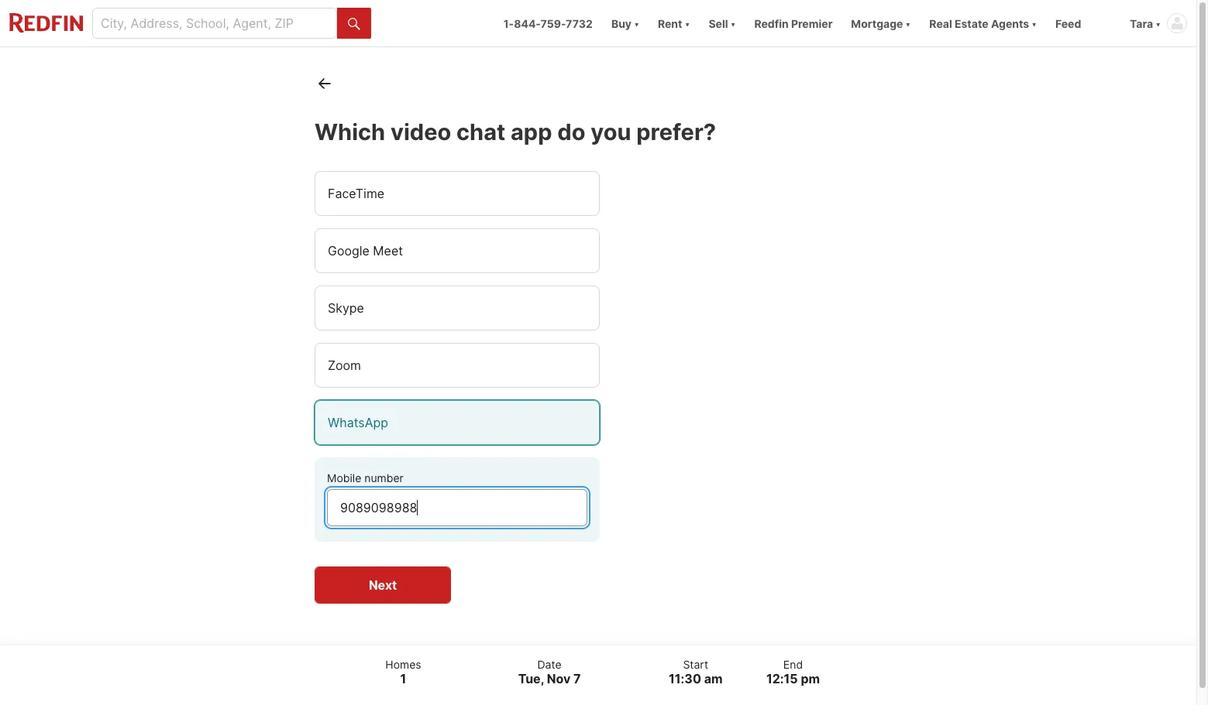 Task type: describe. For each thing, give the bounding box(es) containing it.
redfin premier
[[754, 17, 833, 30]]

which
[[315, 119, 385, 146]]

redfin
[[754, 17, 789, 30]]

12:15
[[766, 672, 798, 687]]

redfin premier button
[[745, 0, 842, 46]]

tara
[[1130, 17, 1153, 30]]

mobile
[[327, 472, 361, 485]]

1-844-759-7732
[[504, 17, 593, 30]]

1-
[[504, 17, 514, 30]]

tara ▾
[[1130, 17, 1161, 30]]

end 12:15 pm
[[766, 658, 820, 687]]

submit search image
[[348, 18, 360, 30]]

feed button
[[1046, 0, 1121, 46]]

buy ▾
[[611, 17, 639, 30]]

(      )      - text field
[[340, 499, 574, 518]]

date tue, nov  7
[[518, 658, 581, 687]]

feed
[[1056, 17, 1081, 30]]

real estate agents ▾ link
[[929, 0, 1037, 46]]

app
[[511, 119, 552, 146]]

homes
[[385, 658, 421, 672]]

buy ▾ button
[[611, 0, 639, 46]]

chat
[[456, 119, 506, 146]]

▾ for buy ▾
[[634, 17, 639, 30]]

am
[[704, 672, 723, 687]]

1
[[400, 672, 406, 687]]

zoom
[[328, 358, 361, 374]]

facetime
[[328, 186, 384, 202]]

sell ▾
[[709, 17, 736, 30]]

5 ▾ from the left
[[1032, 17, 1037, 30]]

end
[[783, 658, 803, 672]]

skype
[[328, 301, 364, 316]]

homes 1
[[385, 658, 421, 687]]

google meet
[[328, 244, 403, 259]]

1-844-759-7732 link
[[504, 17, 593, 30]]

sell ▾ button
[[699, 0, 745, 46]]

pm
[[801, 672, 820, 687]]

buy
[[611, 17, 632, 30]]

mortgage ▾ button
[[842, 0, 920, 46]]

11:30
[[669, 672, 701, 687]]

real
[[929, 17, 952, 30]]

rent ▾
[[658, 17, 690, 30]]

7732
[[566, 17, 593, 30]]

do
[[557, 119, 585, 146]]



Task type: vqa. For each thing, say whether or not it's contained in the screenshot.
Which video chat app do you prefer?
yes



Task type: locate. For each thing, give the bounding box(es) containing it.
▾ for rent ▾
[[685, 17, 690, 30]]

mortgage
[[851, 17, 903, 30]]

next button
[[315, 567, 451, 605]]

prefer?
[[636, 119, 716, 146]]

mortgage ▾ button
[[851, 0, 911, 46]]

▾ right the tara
[[1156, 17, 1161, 30]]

4 ▾ from the left
[[906, 17, 911, 30]]

▾ right agents
[[1032, 17, 1037, 30]]

you
[[591, 119, 631, 146]]

rent ▾ button
[[658, 0, 690, 46]]

sell ▾ button
[[709, 0, 736, 46]]

whatsapp
[[328, 416, 388, 431]]

844-
[[514, 17, 541, 30]]

mobile number
[[327, 472, 404, 485]]

3 ▾ from the left
[[731, 17, 736, 30]]

2 ▾ from the left
[[685, 17, 690, 30]]

real estate agents ▾ button
[[920, 0, 1046, 46]]

estate
[[955, 17, 989, 30]]

▾ for sell ▾
[[731, 17, 736, 30]]

next
[[369, 578, 397, 594]]

agents
[[991, 17, 1029, 30]]

nov
[[547, 672, 571, 687]]

▾ right rent
[[685, 17, 690, 30]]

mortgage ▾
[[851, 17, 911, 30]]

google
[[328, 244, 370, 259]]

▾ right mortgage
[[906, 17, 911, 30]]

tue,
[[518, 672, 544, 687]]

number
[[364, 472, 404, 485]]

rent ▾ button
[[649, 0, 699, 46]]

start 11:30 am
[[669, 658, 723, 687]]

buy ▾ button
[[602, 0, 649, 46]]

1 ▾ from the left
[[634, 17, 639, 30]]

City, Address, School, Agent, ZIP search field
[[92, 8, 337, 39]]

▾ for tara ▾
[[1156, 17, 1161, 30]]

start
[[683, 658, 708, 672]]

6 ▾ from the left
[[1156, 17, 1161, 30]]

759-
[[541, 17, 566, 30]]

7
[[573, 672, 581, 687]]

▾ for mortgage ▾
[[906, 17, 911, 30]]

date
[[537, 658, 562, 672]]

sell
[[709, 17, 728, 30]]

meet
[[373, 244, 403, 259]]

which video chat app do you prefer?
[[315, 119, 716, 146]]

▾
[[634, 17, 639, 30], [685, 17, 690, 30], [731, 17, 736, 30], [906, 17, 911, 30], [1032, 17, 1037, 30], [1156, 17, 1161, 30]]

▾ right sell
[[731, 17, 736, 30]]

video
[[390, 119, 451, 146]]

▾ right buy
[[634, 17, 639, 30]]

premier
[[791, 17, 833, 30]]

rent
[[658, 17, 682, 30]]

real estate agents ▾
[[929, 17, 1037, 30]]



